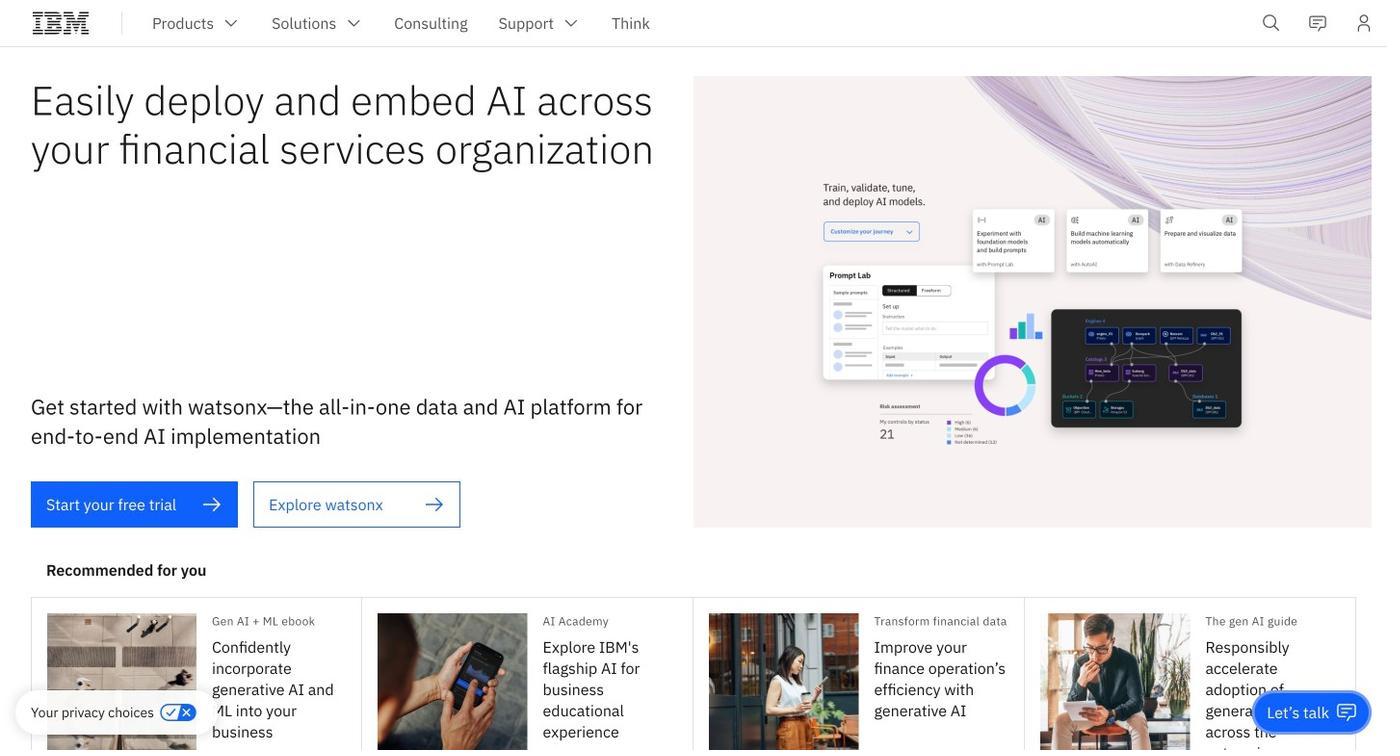 Task type: locate. For each thing, give the bounding box(es) containing it.
let's talk element
[[1267, 702, 1329, 724]]

your privacy choices element
[[31, 702, 154, 724]]



